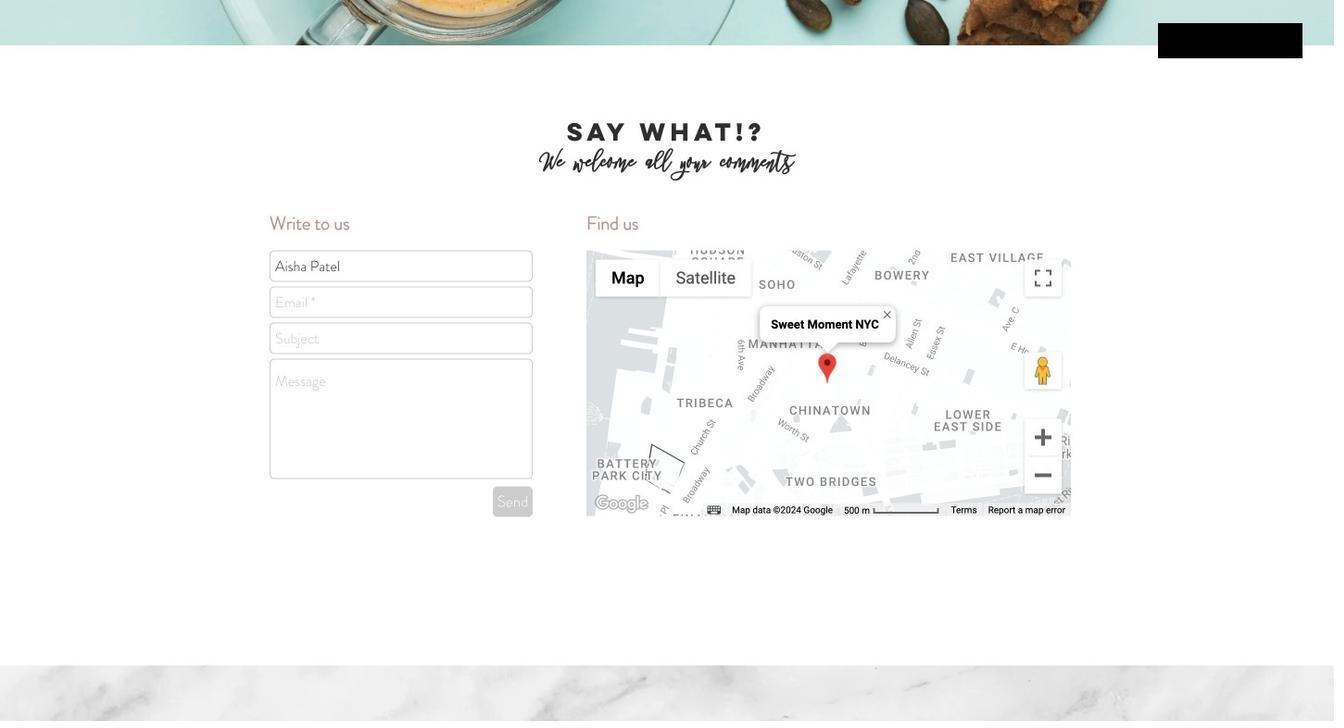 Task type: locate. For each thing, give the bounding box(es) containing it.
Name * text field
[[270, 251, 533, 282]]

restaurant social bar element
[[1158, 23, 1303, 58]]

google maps element
[[586, 251, 1071, 516]]



Task type: describe. For each thing, give the bounding box(es) containing it.
Subject text field
[[270, 323, 533, 354]]

Email * email field
[[270, 287, 533, 318]]

Message text field
[[270, 359, 533, 479]]



